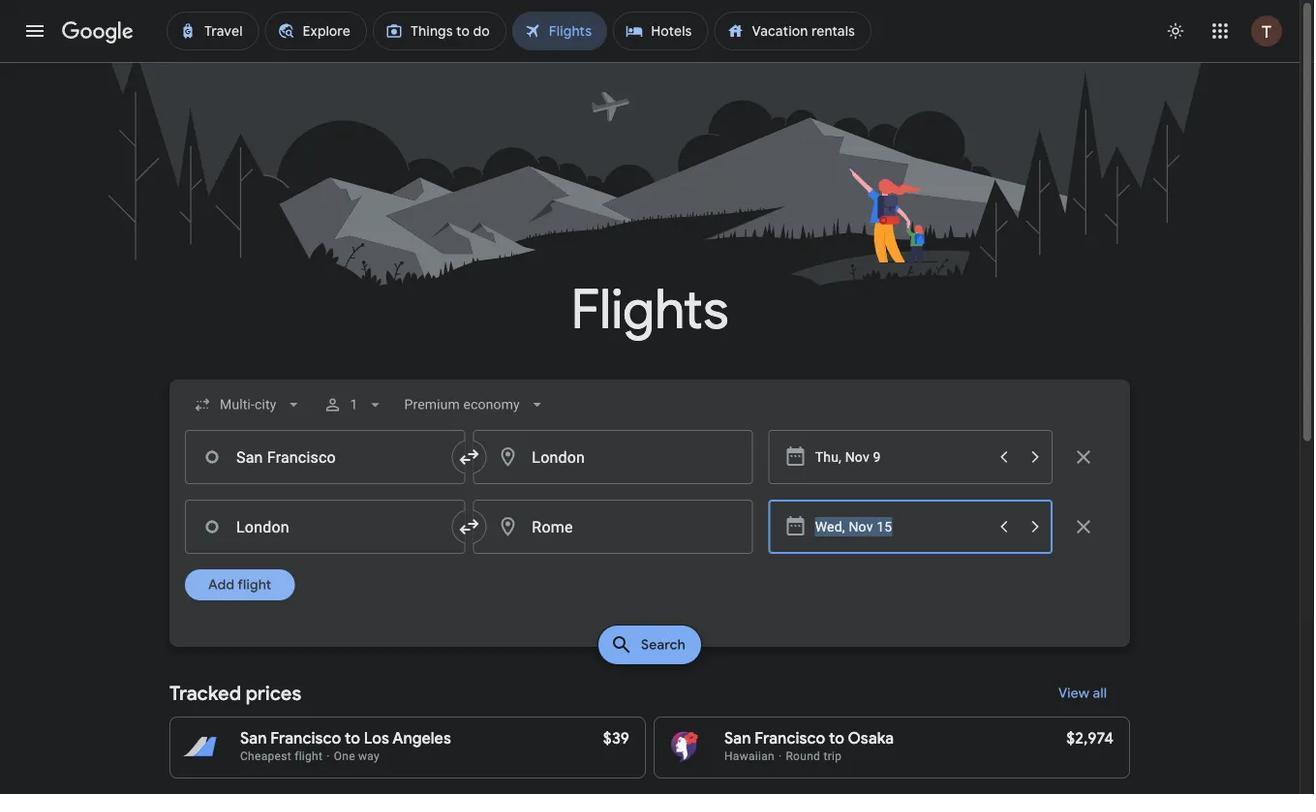 Task type: vqa. For each thing, say whether or not it's contained in the screenshot.
the topmost 1 stop flight. element
no



Task type: locate. For each thing, give the bounding box(es) containing it.
0 vertical spatial departure text field
[[815, 431, 987, 483]]

francisco up cheapest flight
[[271, 729, 341, 749]]

1 vertical spatial flight
[[295, 750, 323, 763]]

None field
[[185, 388, 311, 422], [397, 388, 555, 422], [185, 388, 311, 422], [397, 388, 555, 422]]

san for san francisco to osaka
[[725, 729, 751, 749]]

1 horizontal spatial san
[[725, 729, 751, 749]]

1 vertical spatial departure text field
[[815, 501, 987, 553]]

to up trip
[[829, 729, 845, 749]]

0 vertical spatial flight
[[238, 576, 272, 594]]

 image
[[779, 750, 782, 763]]

flight inside tracked prices region
[[295, 750, 323, 763]]

1 horizontal spatial to
[[829, 729, 845, 749]]

departure text field for remove flight from san francisco to london on thu, nov 9 image
[[815, 431, 987, 483]]

san for san francisco to los angeles
[[240, 729, 267, 749]]

osaka
[[848, 729, 894, 749]]

1 to from the left
[[345, 729, 360, 749]]

flight for add flight
[[238, 576, 272, 594]]

trip
[[824, 750, 842, 763]]

flight
[[238, 576, 272, 594], [295, 750, 323, 763]]

None text field
[[473, 430, 753, 484], [185, 500, 465, 554], [473, 430, 753, 484], [185, 500, 465, 554]]

1 horizontal spatial flight
[[295, 750, 323, 763]]

2 san from the left
[[725, 729, 751, 749]]

 image inside tracked prices region
[[779, 750, 782, 763]]

search
[[641, 637, 686, 654]]

1 horizontal spatial francisco
[[755, 729, 826, 749]]

$39
[[603, 729, 630, 749]]

round
[[786, 750, 821, 763]]

add flight button
[[185, 570, 295, 601]]

hawaiian
[[725, 750, 775, 763]]

0 horizontal spatial flight
[[238, 576, 272, 594]]

view
[[1059, 685, 1090, 702]]

$2,974
[[1067, 729, 1114, 749]]

0 horizontal spatial francisco
[[271, 729, 341, 749]]

san up cheapest
[[240, 729, 267, 749]]

tracked
[[170, 681, 241, 706]]

Departure text field
[[815, 431, 987, 483], [815, 501, 987, 553]]

1 san from the left
[[240, 729, 267, 749]]

1 departure text field from the top
[[815, 431, 987, 483]]

flight inside button
[[238, 576, 272, 594]]

2 to from the left
[[829, 729, 845, 749]]

san
[[240, 729, 267, 749], [725, 729, 751, 749]]

francisco
[[271, 729, 341, 749], [755, 729, 826, 749]]

None text field
[[185, 430, 465, 484], [473, 500, 753, 554], [185, 430, 465, 484], [473, 500, 753, 554]]

flight right 'add' in the left of the page
[[238, 576, 272, 594]]

francisco up round
[[755, 729, 826, 749]]

0 horizontal spatial san
[[240, 729, 267, 749]]

2 francisco from the left
[[755, 729, 826, 749]]

swap origin and destination. image
[[458, 515, 481, 539]]

francisco for los
[[271, 729, 341, 749]]

2 departure text field from the top
[[815, 501, 987, 553]]

prices
[[246, 681, 301, 706]]

tracked prices
[[170, 681, 301, 706]]

add
[[208, 576, 235, 594]]

view all
[[1059, 685, 1107, 702]]

san up hawaiian on the bottom right of the page
[[725, 729, 751, 749]]

1 francisco from the left
[[271, 729, 341, 749]]

1 button
[[315, 382, 393, 428]]

to up the "one way"
[[345, 729, 360, 749]]

search button
[[599, 626, 701, 665]]

to
[[345, 729, 360, 749], [829, 729, 845, 749]]

0 horizontal spatial to
[[345, 729, 360, 749]]

flight left one at the bottom left of page
[[295, 750, 323, 763]]

flights
[[571, 276, 729, 344]]



Task type: describe. For each thing, give the bounding box(es) containing it.
tracked prices region
[[170, 670, 1131, 779]]

san francisco to osaka
[[725, 729, 894, 749]]

francisco for osaka
[[755, 729, 826, 749]]

round trip
[[786, 750, 842, 763]]

main menu image
[[23, 19, 47, 43]]

add flight
[[208, 576, 272, 594]]

departure text field for remove flight from london to rome on wed, nov 15 icon
[[815, 501, 987, 553]]

to for osaka
[[829, 729, 845, 749]]

remove flight from san francisco to london on thu, nov 9 image
[[1073, 446, 1096, 469]]

one
[[334, 750, 355, 763]]

to for los
[[345, 729, 360, 749]]

39 US dollars text field
[[603, 729, 630, 749]]

flight for cheapest flight
[[295, 750, 323, 763]]

way
[[359, 750, 380, 763]]

Flight search field
[[154, 380, 1146, 670]]

cheapest
[[240, 750, 292, 763]]

swap origin and destination. image
[[458, 446, 481, 469]]

san francisco to los angeles
[[240, 729, 451, 749]]

all
[[1093, 685, 1107, 702]]

2974 US dollars text field
[[1067, 729, 1114, 749]]

change appearance image
[[1153, 8, 1200, 54]]

one way
[[334, 750, 380, 763]]

remove flight from london to rome on wed, nov 15 image
[[1073, 515, 1096, 539]]

1
[[350, 397, 358, 413]]

cheapest flight
[[240, 750, 323, 763]]

los
[[364, 729, 389, 749]]

angeles
[[393, 729, 451, 749]]



